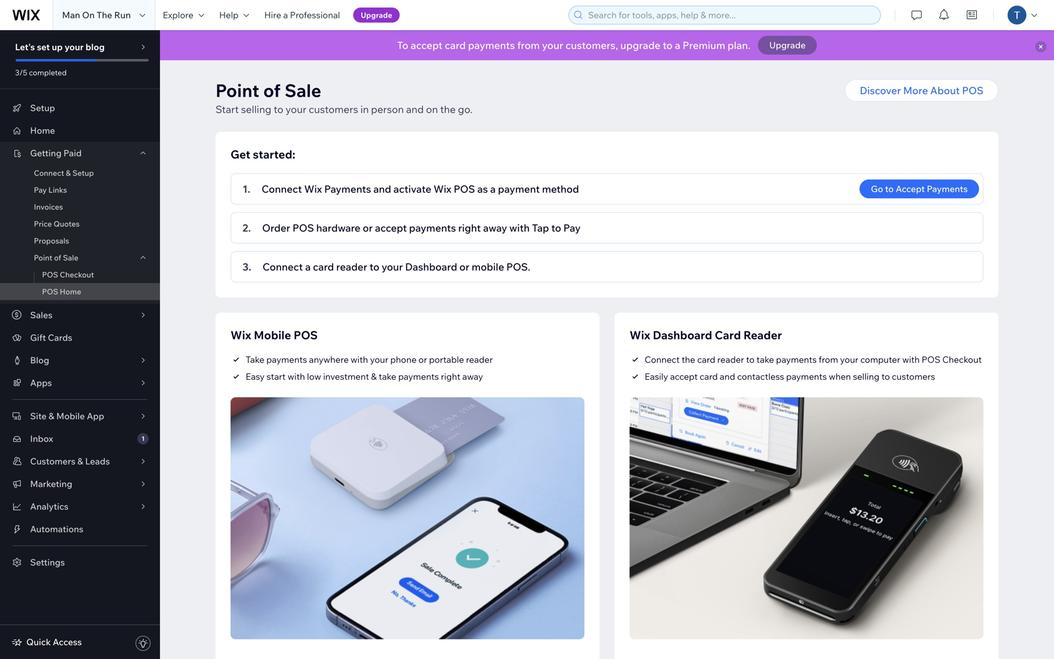 Task type: locate. For each thing, give the bounding box(es) containing it.
1 for 1
[[142, 435, 145, 443]]

0 horizontal spatial point
[[34, 253, 52, 262]]

reader right portable
[[466, 354, 493, 365]]

1 horizontal spatial away
[[483, 222, 507, 234]]

a right '3 .'
[[305, 260, 311, 273]]

1 vertical spatial home
[[60, 287, 81, 296]]

upgrade right plan.
[[770, 40, 806, 51]]

pos down pos checkout
[[42, 287, 58, 296]]

0 horizontal spatial pay
[[34, 185, 47, 195]]

point
[[216, 79, 259, 101], [34, 253, 52, 262]]

connect up pay links
[[34, 168, 64, 178]]

1 vertical spatial or
[[460, 260, 470, 273]]

3/5 completed
[[15, 68, 67, 77]]

2 vertical spatial .
[[249, 260, 251, 273]]

connect for connect a card reader to your dashboard or mobile pos.
[[263, 260, 303, 273]]

site
[[30, 410, 47, 421]]

contactless
[[737, 371, 785, 382]]

checkout inside connect the card reader to take payments from your computer with pos checkout easily accept card and contactless payments when selling to customers
[[943, 354, 982, 365]]

0 vertical spatial point
[[216, 79, 259, 101]]

1 vertical spatial the
[[682, 354, 696, 365]]

pos home link
[[0, 283, 160, 300]]

sale
[[285, 79, 322, 101], [63, 253, 78, 262]]

1 vertical spatial .
[[248, 222, 251, 234]]

upgrade button up to
[[353, 8, 400, 23]]

0 vertical spatial 1
[[243, 183, 248, 195]]

discover more about pos
[[860, 84, 984, 97]]

0 horizontal spatial sale
[[63, 253, 78, 262]]

1 vertical spatial customers
[[892, 371, 936, 382]]

right inside take payments anywhere with your phone or portable reader easy start with low investment & take payments right away
[[441, 371, 461, 382]]

1 vertical spatial pay
[[564, 222, 581, 234]]

upgrade button right plan.
[[758, 36, 817, 55]]

&
[[66, 168, 71, 178], [371, 371, 377, 382], [49, 410, 54, 421], [77, 456, 83, 467]]

take inside take payments anywhere with your phone or portable reader easy start with low investment & take payments right away
[[379, 371, 396, 382]]

1 horizontal spatial take
[[757, 354, 774, 365]]

right down portable
[[441, 371, 461, 382]]

1 horizontal spatial upgrade button
[[758, 36, 817, 55]]

0 vertical spatial upgrade
[[361, 10, 392, 20]]

. for 3
[[249, 260, 251, 273]]

1 horizontal spatial 1
[[243, 183, 248, 195]]

dashboard down order pos hardware or accept payments right away with tap to pay at the top of page
[[405, 260, 457, 273]]

getting paid
[[30, 148, 82, 158]]

start
[[216, 103, 239, 115]]

take payments anywhere with your phone or portable reader easy start with low investment & take payments right away
[[246, 354, 493, 382]]

setup up pay links link at top left
[[73, 168, 94, 178]]

1 vertical spatial mobile
[[56, 410, 85, 421]]

payments up hardware
[[324, 183, 371, 195]]

0 vertical spatial .
[[248, 183, 250, 195]]

0 horizontal spatial upgrade button
[[353, 8, 400, 23]]

point up start
[[216, 79, 259, 101]]

plan.
[[728, 39, 751, 51]]

or right 'phone'
[[419, 354, 427, 365]]

your left 'customers,'
[[542, 39, 564, 51]]

to up the started:
[[274, 103, 283, 115]]

marketing
[[30, 478, 72, 489]]

to up 'contactless'
[[746, 354, 755, 365]]

setup down the 3/5 completed
[[30, 102, 55, 113]]

0 vertical spatial or
[[363, 222, 373, 234]]

and left 'contactless'
[[720, 371, 736, 382]]

pos right computer
[[922, 354, 941, 365]]

from
[[517, 39, 540, 51], [819, 354, 838, 365]]

accept right easily at the right of page
[[670, 371, 698, 382]]

connect for connect & setup
[[34, 168, 64, 178]]

upgrade button
[[353, 8, 400, 23], [758, 36, 817, 55]]

0 horizontal spatial accept
[[375, 222, 407, 234]]

sidebar element
[[0, 30, 160, 659]]

0 vertical spatial from
[[517, 39, 540, 51]]

0 vertical spatial take
[[757, 354, 774, 365]]

0 vertical spatial and
[[406, 103, 424, 115]]

right
[[458, 222, 481, 234], [441, 371, 461, 382]]

take inside connect the card reader to take payments from your computer with pos checkout easily accept card and contactless payments when selling to customers
[[757, 354, 774, 365]]

& right site
[[49, 410, 54, 421]]

& for site & mobile app
[[49, 410, 54, 421]]

away up mobile at the top left of the page
[[483, 222, 507, 234]]

2 vertical spatial and
[[720, 371, 736, 382]]

& inside take payments anywhere with your phone or portable reader easy start with low investment & take payments right away
[[371, 371, 377, 382]]

with left tap
[[510, 222, 530, 234]]

1 horizontal spatial selling
[[853, 371, 880, 382]]

to down order pos hardware or accept payments right away with tap to pay at the top of page
[[370, 260, 380, 273]]

1 vertical spatial setup
[[73, 168, 94, 178]]

pos right order
[[293, 222, 314, 234]]

mobile up take
[[254, 328, 291, 342]]

discover
[[860, 84, 901, 97]]

0 vertical spatial of
[[263, 79, 281, 101]]

to
[[663, 39, 673, 51], [274, 103, 283, 115], [885, 183, 894, 194], [552, 222, 561, 234], [370, 260, 380, 273], [746, 354, 755, 365], [882, 371, 890, 382]]

your inside take payments anywhere with your phone or portable reader easy start with low investment & take payments right away
[[370, 354, 389, 365]]

with inside connect the card reader to take payments from your computer with pos checkout easily accept card and contactless payments when selling to customers
[[903, 354, 920, 365]]

1 horizontal spatial or
[[419, 354, 427, 365]]

point inside point of sale start selling to your customers in person and on the go.
[[216, 79, 259, 101]]

pay right tap
[[564, 222, 581, 234]]

1 vertical spatial sale
[[63, 253, 78, 262]]

1 horizontal spatial reader
[[466, 354, 493, 365]]

man
[[62, 9, 80, 20]]

analytics button
[[0, 495, 160, 518]]

connect for connect wix payments and activate wix pos as a payment method
[[262, 183, 302, 195]]

0 horizontal spatial take
[[379, 371, 396, 382]]

your down order pos hardware or accept payments right away with tap to pay at the top of page
[[382, 260, 403, 273]]

card inside alert
[[445, 39, 466, 51]]

let's set up your blog
[[15, 41, 105, 52]]

1 vertical spatial 1
[[142, 435, 145, 443]]

paid
[[64, 148, 82, 158]]

to right the upgrade
[[663, 39, 673, 51]]

payments inside go to accept payments button
[[927, 183, 968, 194]]

of for point of sale
[[54, 253, 61, 262]]

1 horizontal spatial the
[[682, 354, 696, 365]]

pay
[[34, 185, 47, 195], [564, 222, 581, 234]]

mobile
[[472, 260, 504, 273]]

reader inside connect the card reader to take payments from your computer with pos checkout easily accept card and contactless payments when selling to customers
[[718, 354, 744, 365]]

. left order
[[248, 222, 251, 234]]

payments
[[468, 39, 515, 51], [409, 222, 456, 234], [266, 354, 307, 365], [776, 354, 817, 365], [398, 371, 439, 382], [786, 371, 827, 382]]

0 horizontal spatial reader
[[336, 260, 367, 273]]

connect right '3 .'
[[263, 260, 303, 273]]

accept up connect a card reader to your dashboard or mobile pos.
[[375, 222, 407, 234]]

& inside "dropdown button"
[[49, 410, 54, 421]]

reader
[[336, 260, 367, 273], [466, 354, 493, 365], [718, 354, 744, 365]]

sale inside point of sale start selling to your customers in person and on the go.
[[285, 79, 322, 101]]

1 vertical spatial away
[[463, 371, 483, 382]]

mobile left the app
[[56, 410, 85, 421]]

point of sale start selling to your customers in person and on the go.
[[216, 79, 473, 115]]

to right tap
[[552, 222, 561, 234]]

with right computer
[[903, 354, 920, 365]]

selling
[[241, 103, 272, 115], [853, 371, 880, 382]]

customers down computer
[[892, 371, 936, 382]]

0 vertical spatial upgrade button
[[353, 8, 400, 23]]

2 horizontal spatial reader
[[718, 354, 744, 365]]

1 vertical spatial upgrade
[[770, 40, 806, 51]]

0 horizontal spatial away
[[463, 371, 483, 382]]

settings
[[30, 557, 65, 568]]

0 horizontal spatial and
[[374, 183, 391, 195]]

a inside alert
[[675, 39, 681, 51]]

. down 2 .
[[249, 260, 251, 273]]

1 inside sidebar element
[[142, 435, 145, 443]]

a left premium
[[675, 39, 681, 51]]

0 horizontal spatial 1
[[142, 435, 145, 443]]

your left 'phone'
[[370, 354, 389, 365]]

2 horizontal spatial accept
[[670, 371, 698, 382]]

customers & leads
[[30, 456, 110, 467]]

and left on
[[406, 103, 424, 115]]

1 vertical spatial take
[[379, 371, 396, 382]]

and
[[406, 103, 424, 115], [374, 183, 391, 195], [720, 371, 736, 382]]

right down as
[[458, 222, 481, 234]]

& right investment
[[371, 371, 377, 382]]

wix up take
[[231, 328, 251, 342]]

& for customers & leads
[[77, 456, 83, 467]]

your
[[542, 39, 564, 51], [65, 41, 84, 52], [286, 103, 307, 115], [382, 260, 403, 273], [370, 354, 389, 365], [840, 354, 859, 365]]

1 horizontal spatial upgrade
[[770, 40, 806, 51]]

connect inside sidebar element
[[34, 168, 64, 178]]

Search for tools, apps, help & more... field
[[585, 6, 877, 24]]

1 vertical spatial checkout
[[943, 354, 982, 365]]

point for point of sale start selling to your customers in person and on the go.
[[216, 79, 259, 101]]

& up links
[[66, 168, 71, 178]]

& inside dropdown button
[[77, 456, 83, 467]]

pos left as
[[454, 183, 475, 195]]

0 horizontal spatial the
[[440, 103, 456, 115]]

apps
[[30, 377, 52, 388]]

pos down point of sale
[[42, 270, 58, 279]]

1 vertical spatial upgrade button
[[758, 36, 817, 55]]

your up the started:
[[286, 103, 307, 115]]

point inside dropdown button
[[34, 253, 52, 262]]

the right on
[[440, 103, 456, 115]]

selling down computer
[[853, 371, 880, 382]]

sale for point of sale start selling to your customers in person and on the go.
[[285, 79, 322, 101]]

or left mobile at the top left of the page
[[460, 260, 470, 273]]

1 vertical spatial and
[[374, 183, 391, 195]]

to right "go"
[[885, 183, 894, 194]]

your up when at bottom right
[[840, 354, 859, 365]]

0 vertical spatial sale
[[285, 79, 322, 101]]

1 vertical spatial dashboard
[[653, 328, 713, 342]]

sales button
[[0, 304, 160, 326]]

2 vertical spatial or
[[419, 354, 427, 365]]

reader down card
[[718, 354, 744, 365]]

1 vertical spatial point
[[34, 253, 52, 262]]

3/5
[[15, 68, 27, 77]]

1 horizontal spatial home
[[60, 287, 81, 296]]

pos right about
[[962, 84, 984, 97]]

price
[[34, 219, 52, 228]]

home down pos checkout
[[60, 287, 81, 296]]

with up investment
[[351, 354, 368, 365]]

0 horizontal spatial of
[[54, 253, 61, 262]]

low
[[307, 371, 321, 382]]

reader
[[744, 328, 782, 342]]

wix dashboard card reader
[[630, 328, 782, 342]]

your right up
[[65, 41, 84, 52]]

of for point of sale start selling to your customers in person and on the go.
[[263, 79, 281, 101]]

2 vertical spatial accept
[[670, 371, 698, 382]]

your inside point of sale start selling to your customers in person and on the go.
[[286, 103, 307, 115]]

1 horizontal spatial point
[[216, 79, 259, 101]]

& left leads
[[77, 456, 83, 467]]

when
[[829, 371, 851, 382]]

1 vertical spatial from
[[819, 354, 838, 365]]

upgrade right professional
[[361, 10, 392, 20]]

0 horizontal spatial checkout
[[60, 270, 94, 279]]

run
[[114, 9, 131, 20]]

to
[[397, 39, 409, 51]]

pos checkout
[[42, 270, 94, 279]]

or
[[363, 222, 373, 234], [460, 260, 470, 273], [419, 354, 427, 365]]

quick access button
[[11, 636, 82, 648]]

pay left links
[[34, 185, 47, 195]]

. down get
[[248, 183, 250, 195]]

customers left in
[[309, 103, 358, 115]]

checkout
[[60, 270, 94, 279], [943, 354, 982, 365]]

payments right accept
[[927, 183, 968, 194]]

1 horizontal spatial pay
[[564, 222, 581, 234]]

1 horizontal spatial payments
[[927, 183, 968, 194]]

order
[[262, 222, 290, 234]]

0 horizontal spatial or
[[363, 222, 373, 234]]

2 horizontal spatial or
[[460, 260, 470, 273]]

take up 'contactless'
[[757, 354, 774, 365]]

0 vertical spatial mobile
[[254, 328, 291, 342]]

links
[[48, 185, 67, 195]]

0 vertical spatial pay
[[34, 185, 47, 195]]

2 horizontal spatial and
[[720, 371, 736, 382]]

0 horizontal spatial payments
[[324, 183, 371, 195]]

away down portable
[[463, 371, 483, 382]]

1 horizontal spatial sale
[[285, 79, 322, 101]]

0 vertical spatial dashboard
[[405, 260, 457, 273]]

reader for connect the card reader to take payments from your computer with pos checkout easily accept card and contactless payments when selling to customers
[[718, 354, 744, 365]]

and inside connect the card reader to take payments from your computer with pos checkout easily accept card and contactless payments when selling to customers
[[720, 371, 736, 382]]

wix mobile pos
[[231, 328, 318, 342]]

0 horizontal spatial setup
[[30, 102, 55, 113]]

pos checkout link
[[0, 266, 160, 283]]

connect up easily at the right of page
[[645, 354, 680, 365]]

hardware
[[316, 222, 361, 234]]

wix up easily at the right of page
[[630, 328, 651, 342]]

.
[[248, 183, 250, 195], [248, 222, 251, 234], [249, 260, 251, 273]]

0 vertical spatial accept
[[411, 39, 443, 51]]

1 horizontal spatial and
[[406, 103, 424, 115]]

0 vertical spatial setup
[[30, 102, 55, 113]]

away
[[483, 222, 507, 234], [463, 371, 483, 382]]

0 horizontal spatial selling
[[241, 103, 272, 115]]

and left activate
[[374, 183, 391, 195]]

0 vertical spatial the
[[440, 103, 456, 115]]

0 vertical spatial home
[[30, 125, 55, 136]]

take down 'phone'
[[379, 371, 396, 382]]

or right hardware
[[363, 222, 373, 234]]

pos inside button
[[962, 84, 984, 97]]

of inside point of sale start selling to your customers in person and on the go.
[[263, 79, 281, 101]]

0 horizontal spatial dashboard
[[405, 260, 457, 273]]

the down the wix dashboard card reader
[[682, 354, 696, 365]]

customers
[[309, 103, 358, 115], [892, 371, 936, 382]]

selling right start
[[241, 103, 272, 115]]

0 vertical spatial customers
[[309, 103, 358, 115]]

wix up hardware
[[304, 183, 322, 195]]

proposals link
[[0, 232, 160, 249]]

customers inside point of sale start selling to your customers in person and on the go.
[[309, 103, 358, 115]]

get started:
[[231, 147, 295, 161]]

home up getting
[[30, 125, 55, 136]]

0 horizontal spatial customers
[[309, 103, 358, 115]]

from inside connect the card reader to take payments from your computer with pos checkout easily accept card and contactless payments when selling to customers
[[819, 354, 838, 365]]

1 horizontal spatial checkout
[[943, 354, 982, 365]]

point for point of sale
[[34, 253, 52, 262]]

of inside dropdown button
[[54, 253, 61, 262]]

accept right to
[[411, 39, 443, 51]]

your inside alert
[[542, 39, 564, 51]]

upgrade button inside alert
[[758, 36, 817, 55]]

1 horizontal spatial from
[[819, 354, 838, 365]]

1 horizontal spatial of
[[263, 79, 281, 101]]

getting
[[30, 148, 62, 158]]

explore
[[163, 9, 194, 20]]

0 vertical spatial selling
[[241, 103, 272, 115]]

from inside alert
[[517, 39, 540, 51]]

dashboard
[[405, 260, 457, 273], [653, 328, 713, 342]]

1 vertical spatial selling
[[853, 371, 880, 382]]

0 vertical spatial checkout
[[60, 270, 94, 279]]

0 horizontal spatial from
[[517, 39, 540, 51]]

card for accept
[[445, 39, 466, 51]]

as
[[478, 183, 488, 195]]

checkout inside sidebar element
[[60, 270, 94, 279]]

connect right 1 .
[[262, 183, 302, 195]]

reader down hardware
[[336, 260, 367, 273]]

1 vertical spatial of
[[54, 253, 61, 262]]

connect the card reader to take payments from your computer with pos checkout easily accept card and contactless payments when selling to customers
[[645, 354, 982, 382]]

selling inside point of sale start selling to your customers in person and on the go.
[[241, 103, 272, 115]]

0 horizontal spatial mobile
[[56, 410, 85, 421]]

selling inside connect the card reader to take payments from your computer with pos checkout easily accept card and contactless payments when selling to customers
[[853, 371, 880, 382]]

the inside connect the card reader to take payments from your computer with pos checkout easily accept card and contactless payments when selling to customers
[[682, 354, 696, 365]]

dashboard left card
[[653, 328, 713, 342]]

1 vertical spatial right
[[441, 371, 461, 382]]

sale inside point of sale dropdown button
[[63, 253, 78, 262]]

point down proposals
[[34, 253, 52, 262]]

& for connect & setup
[[66, 168, 71, 178]]

a
[[283, 9, 288, 20], [675, 39, 681, 51], [490, 183, 496, 195], [305, 260, 311, 273]]

home
[[30, 125, 55, 136], [60, 287, 81, 296]]

wix right activate
[[434, 183, 452, 195]]

0 horizontal spatial home
[[30, 125, 55, 136]]

1 horizontal spatial customers
[[892, 371, 936, 382]]

1 horizontal spatial accept
[[411, 39, 443, 51]]

card
[[445, 39, 466, 51], [313, 260, 334, 273], [697, 354, 716, 365], [700, 371, 718, 382]]



Task type: vqa. For each thing, say whether or not it's contained in the screenshot.
list box containing All Tasks
no



Task type: describe. For each thing, give the bounding box(es) containing it.
easy
[[246, 371, 265, 382]]

set
[[37, 41, 50, 52]]

sales
[[30, 309, 53, 320]]

gift cards
[[30, 332, 72, 343]]

accept inside to accept card payments from your customers, upgrade to a premium plan. alert
[[411, 39, 443, 51]]

sale for point of sale
[[63, 253, 78, 262]]

help button
[[212, 0, 257, 30]]

price quotes link
[[0, 215, 160, 232]]

computer
[[861, 354, 901, 365]]

activate
[[394, 183, 432, 195]]

investment
[[323, 371, 369, 382]]

card
[[715, 328, 741, 342]]

phone
[[390, 354, 417, 365]]

the
[[97, 9, 112, 20]]

mobile inside "dropdown button"
[[56, 410, 85, 421]]

away inside take payments anywhere with your phone or portable reader easy start with low investment & take payments right away
[[463, 371, 483, 382]]

go
[[871, 183, 884, 194]]

pos home
[[42, 287, 81, 296]]

or inside take payments anywhere with your phone or portable reader easy start with low investment & take payments right away
[[419, 354, 427, 365]]

pos.
[[507, 260, 531, 273]]

get
[[231, 147, 250, 161]]

man on the run
[[62, 9, 131, 20]]

card for a
[[313, 260, 334, 273]]

payment
[[498, 183, 540, 195]]

0 horizontal spatial upgrade
[[361, 10, 392, 20]]

point of sale button
[[0, 249, 160, 266]]

a right hire
[[283, 9, 288, 20]]

pay links link
[[0, 181, 160, 198]]

hire a professional link
[[257, 0, 348, 30]]

customers inside connect the card reader to take payments from your computer with pos checkout easily accept card and contactless payments when selling to customers
[[892, 371, 936, 382]]

your inside connect the card reader to take payments from your computer with pos checkout easily accept card and contactless payments when selling to customers
[[840, 354, 859, 365]]

premium
[[683, 39, 726, 51]]

pos inside connect the card reader to take payments from your computer with pos checkout easily accept card and contactless payments when selling to customers
[[922, 354, 941, 365]]

point of sale
[[34, 253, 78, 262]]

connect a card reader to your dashboard or mobile pos.
[[263, 260, 531, 273]]

to inside to accept card payments from your customers, upgrade to a premium plan. alert
[[663, 39, 673, 51]]

started:
[[253, 147, 295, 161]]

cards
[[48, 332, 72, 343]]

leads
[[85, 456, 110, 467]]

3
[[243, 260, 249, 273]]

pay inside sidebar element
[[34, 185, 47, 195]]

blog
[[30, 355, 49, 366]]

1 for 1 .
[[243, 183, 248, 195]]

setup link
[[0, 97, 160, 119]]

2
[[243, 222, 248, 234]]

upgrade inside alert
[[770, 40, 806, 51]]

customers & leads button
[[0, 450, 160, 473]]

blog
[[86, 41, 105, 52]]

site & mobile app
[[30, 410, 104, 421]]

reader for connect a card reader to your dashboard or mobile pos.
[[336, 260, 367, 273]]

to accept card payments from your customers, upgrade to a premium plan. alert
[[160, 30, 1054, 60]]

pos up anywhere
[[294, 328, 318, 342]]

home link
[[0, 119, 160, 142]]

anywhere
[[309, 354, 349, 365]]

customers
[[30, 456, 75, 467]]

card for the
[[697, 354, 716, 365]]

invoices link
[[0, 198, 160, 215]]

automations link
[[0, 518, 160, 540]]

a right as
[[490, 183, 496, 195]]

help
[[219, 9, 239, 20]]

with left the low
[[288, 371, 305, 382]]

1 .
[[243, 183, 250, 195]]

go to accept payments button
[[860, 180, 979, 198]]

price quotes
[[34, 219, 80, 228]]

accept inside connect the card reader to take payments from your computer with pos checkout easily accept card and contactless payments when selling to customers
[[670, 371, 698, 382]]

1 horizontal spatial mobile
[[254, 328, 291, 342]]

1 vertical spatial accept
[[375, 222, 407, 234]]

1 horizontal spatial setup
[[73, 168, 94, 178]]

3 .
[[243, 260, 251, 273]]

quotes
[[54, 219, 80, 228]]

pay links
[[34, 185, 67, 195]]

let's
[[15, 41, 35, 52]]

professional
[[290, 9, 340, 20]]

order pos hardware or accept payments right away with tap to pay
[[262, 222, 581, 234]]

site & mobile app button
[[0, 405, 160, 427]]

. for 2
[[248, 222, 251, 234]]

getting paid button
[[0, 142, 160, 164]]

on
[[82, 9, 95, 20]]

0 vertical spatial right
[[458, 222, 481, 234]]

1 horizontal spatial dashboard
[[653, 328, 713, 342]]

go.
[[458, 103, 473, 115]]

connect & setup
[[34, 168, 94, 178]]

quick
[[26, 636, 51, 647]]

in
[[361, 103, 369, 115]]

marketing button
[[0, 473, 160, 495]]

settings link
[[0, 551, 160, 574]]

gift
[[30, 332, 46, 343]]

method
[[542, 183, 579, 195]]

hire
[[264, 9, 281, 20]]

2 .
[[243, 222, 251, 234]]

your inside sidebar element
[[65, 41, 84, 52]]

to inside point of sale start selling to your customers in person and on the go.
[[274, 103, 283, 115]]

to down computer
[[882, 371, 890, 382]]

take
[[246, 354, 265, 365]]

more
[[904, 84, 928, 97]]

the inside point of sale start selling to your customers in person and on the go.
[[440, 103, 456, 115]]

gift cards link
[[0, 326, 160, 349]]

payments inside alert
[[468, 39, 515, 51]]

easily
[[645, 371, 668, 382]]

invoices
[[34, 202, 63, 212]]

connect inside connect the card reader to take payments from your computer with pos checkout easily accept card and contactless payments when selling to customers
[[645, 354, 680, 365]]

tap
[[532, 222, 549, 234]]

apps button
[[0, 372, 160, 394]]

and inside point of sale start selling to your customers in person and on the go.
[[406, 103, 424, 115]]

person
[[371, 103, 404, 115]]

about
[[931, 84, 960, 97]]

to inside go to accept payments button
[[885, 183, 894, 194]]

on
[[426, 103, 438, 115]]

proposals
[[34, 236, 69, 245]]

reader inside take payments anywhere with your phone or portable reader easy start with low investment & take payments right away
[[466, 354, 493, 365]]

portable
[[429, 354, 464, 365]]

discover more about pos button
[[845, 79, 999, 102]]

blog button
[[0, 349, 160, 372]]

0 vertical spatial away
[[483, 222, 507, 234]]

hire a professional
[[264, 9, 340, 20]]

upgrade
[[621, 39, 661, 51]]

. for 1
[[248, 183, 250, 195]]

accept
[[896, 183, 925, 194]]



